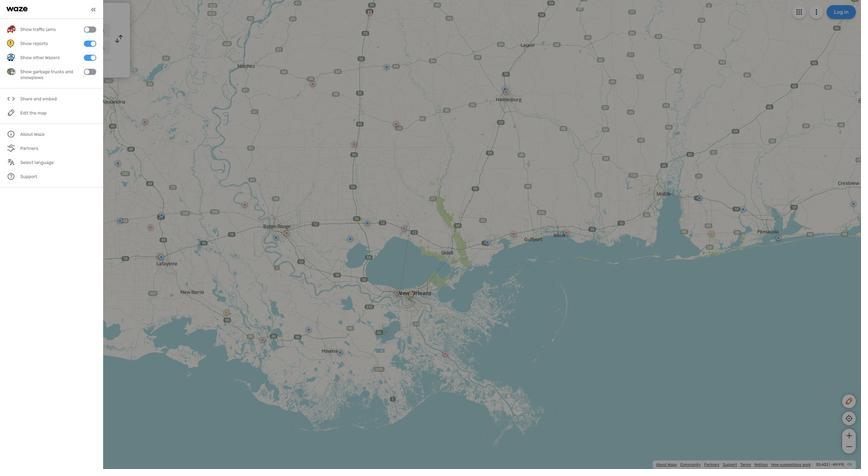Task type: vqa. For each thing, say whether or not it's contained in the screenshot.
Share and embed link
yes



Task type: locate. For each thing, give the bounding box(es) containing it.
|
[[830, 463, 831, 467]]

how
[[772, 463, 779, 467]]

pencil image
[[845, 397, 854, 405]]

waze
[[668, 463, 677, 467]]

terms
[[741, 463, 751, 467]]

about waze community partners support terms notices how suggestions work
[[656, 463, 811, 467]]

30.402
[[816, 463, 829, 467]]

leave now
[[21, 65, 45, 70]]

partners
[[704, 463, 720, 467]]

leave
[[21, 65, 35, 70]]

directions
[[63, 8, 92, 16]]

embed
[[42, 96, 57, 102]]

-
[[831, 463, 833, 467]]

partners link
[[704, 463, 720, 467]]

zoom out image
[[845, 443, 854, 451]]

share and embed
[[20, 96, 57, 102]]

share and embed link
[[7, 92, 96, 106]]

about
[[656, 463, 667, 467]]

current location image
[[10, 26, 18, 34]]



Task type: describe. For each thing, give the bounding box(es) containing it.
notices link
[[755, 463, 768, 467]]

about waze link
[[656, 463, 677, 467]]

driving
[[41, 8, 62, 16]]

clock image
[[8, 64, 16, 72]]

suggestions
[[780, 463, 802, 467]]

how suggestions work link
[[772, 463, 811, 467]]

work
[[803, 463, 811, 467]]

location image
[[10, 43, 18, 52]]

community
[[681, 463, 701, 467]]

and
[[34, 96, 41, 102]]

link image
[[847, 461, 853, 467]]

now
[[36, 65, 45, 70]]

Choose destination text field
[[23, 41, 110, 54]]

driving directions
[[41, 8, 92, 16]]

support
[[723, 463, 737, 467]]

30.402 | -89.915
[[816, 463, 845, 467]]

community link
[[681, 463, 701, 467]]

notices
[[755, 463, 768, 467]]

Choose starting point text field
[[23, 23, 110, 37]]

terms link
[[741, 463, 751, 467]]

support link
[[723, 463, 737, 467]]

zoom in image
[[845, 432, 854, 440]]

share
[[20, 96, 32, 102]]

89.915
[[833, 463, 845, 467]]

code image
[[7, 95, 15, 103]]



